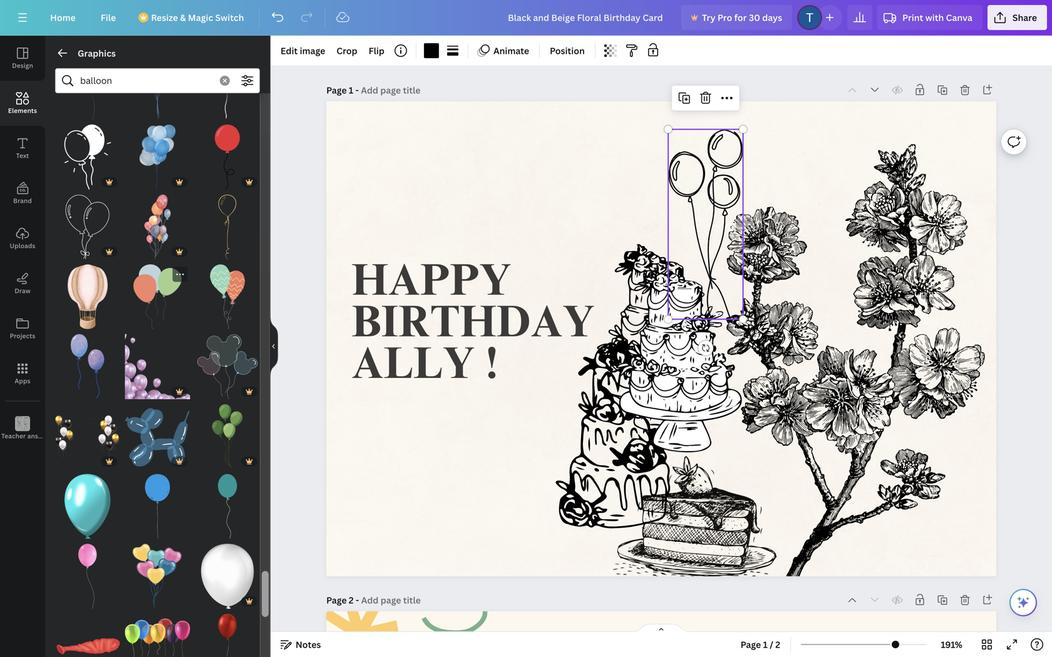 Task type: vqa. For each thing, say whether or not it's contained in the screenshot.
the middle from
no



Task type: locate. For each thing, give the bounding box(es) containing it.
Page title text field
[[361, 84, 422, 96], [361, 594, 422, 607]]

page 1 / 2
[[741, 639, 780, 651]]

/
[[770, 639, 773, 651]]

birthday balloons illustration image
[[55, 544, 120, 609]]

edit
[[281, 45, 298, 57]]

1 inside button
[[763, 639, 768, 651]]

2
[[349, 595, 354, 606], [775, 639, 780, 651]]

;
[[22, 433, 23, 440]]

birthday balloons image
[[55, 55, 120, 120]]

&
[[180, 12, 186, 23]]

1 vertical spatial page
[[326, 595, 347, 606]]

text button
[[0, 126, 45, 171]]

1 for /
[[763, 639, 768, 651]]

print with canva
[[902, 12, 972, 23]]

resize & magic switch
[[151, 12, 244, 23]]

0 vertical spatial 1
[[349, 84, 353, 96]]

show pages image
[[631, 624, 691, 634]]

1 horizontal spatial 1
[[763, 639, 768, 651]]

teacher
[[1, 432, 26, 441]]

2 inside button
[[775, 639, 780, 651]]

Design title text field
[[498, 5, 676, 30]]

try pro for 30 days button
[[681, 5, 792, 30]]

Search graphics search field
[[80, 69, 212, 93]]

0 vertical spatial 2
[[349, 595, 354, 606]]

side panel tab list
[[0, 36, 65, 451]]

0 horizontal spatial 2
[[349, 595, 354, 606]]

red balloon image
[[195, 614, 260, 658]]

0 horizontal spatial 1
[[349, 84, 353, 96]]

edit image button
[[276, 41, 330, 61]]

page title text field for page 1 -
[[361, 84, 422, 96]]

page
[[326, 84, 347, 96], [326, 595, 347, 606], [741, 639, 761, 651]]

2 page title text field from the top
[[361, 594, 422, 607]]

projects
[[10, 332, 35, 340]]

position
[[550, 45, 585, 57]]

keys
[[51, 432, 65, 441]]

page for page 1
[[326, 84, 347, 96]]

try pro for 30 days
[[702, 12, 782, 23]]

brand button
[[0, 171, 45, 216]]

1
[[349, 84, 353, 96], [763, 639, 768, 651]]

0 vertical spatial page title text field
[[361, 84, 422, 96]]

page 2 -
[[326, 595, 361, 606]]

text
[[16, 152, 29, 160]]

canva assistant image
[[1016, 596, 1031, 611]]

magic
[[188, 12, 213, 23]]

- for page 1 -
[[355, 84, 359, 96]]

1 left the /
[[763, 639, 768, 651]]

page 1 / 2 button
[[736, 635, 785, 655]]

for
[[734, 12, 747, 23]]

brand
[[13, 197, 32, 205]]

canva
[[946, 12, 972, 23]]

image
[[300, 45, 325, 57]]

white gold balloons image
[[55, 404, 120, 469]]

notes button
[[276, 635, 326, 655]]

deflated balloon image
[[55, 614, 120, 658]]

1 horizontal spatial 2
[[775, 639, 780, 651]]

1 down "crop" popup button
[[349, 84, 353, 96]]

- for page 2 -
[[356, 595, 359, 606]]

2 vertical spatial page
[[741, 639, 761, 651]]

-
[[355, 84, 359, 96], [356, 595, 359, 606]]

1 vertical spatial -
[[356, 595, 359, 606]]

page inside button
[[741, 639, 761, 651]]

days
[[762, 12, 782, 23]]

draw button
[[0, 261, 45, 306]]

pro
[[718, 12, 732, 23]]

projects button
[[0, 306, 45, 351]]

balloon design image
[[125, 614, 190, 658]]

blue balloon image
[[125, 125, 190, 190]]

ally
[[352, 346, 475, 391]]

1 page title text field from the top
[[361, 84, 422, 96]]

page title text field for page 2 -
[[361, 594, 422, 607]]

0 vertical spatial -
[[355, 84, 359, 96]]

1 vertical spatial 2
[[775, 639, 780, 651]]

draw
[[15, 287, 31, 295]]

design button
[[0, 36, 45, 81]]

1 vertical spatial 1
[[763, 639, 768, 651]]

page 1 -
[[326, 84, 361, 96]]

party balloons illustration image
[[195, 334, 260, 399]]

teacher answer keys
[[1, 432, 65, 441]]

1 vertical spatial page title text field
[[361, 594, 422, 607]]

stylized watercolor balloons image
[[55, 334, 120, 399]]

0 vertical spatial page
[[326, 84, 347, 96]]

group
[[55, 55, 120, 120], [125, 55, 190, 120], [195, 55, 260, 120], [55, 117, 120, 190], [125, 117, 190, 190], [195, 125, 260, 190], [55, 187, 120, 260], [125, 187, 190, 260], [195, 187, 260, 260], [55, 257, 120, 329], [195, 257, 260, 329], [125, 265, 190, 329], [195, 327, 260, 399], [55, 334, 120, 399], [125, 334, 190, 399], [125, 397, 190, 469], [195, 397, 260, 469], [55, 404, 120, 469], [55, 467, 120, 539], [125, 467, 190, 539], [195, 467, 260, 539], [125, 537, 190, 609], [195, 537, 260, 609], [55, 544, 120, 609], [125, 607, 190, 658], [195, 607, 260, 658], [55, 614, 120, 658]]

file
[[101, 12, 116, 23]]

share button
[[987, 5, 1047, 30]]

position button
[[545, 41, 590, 61]]

elements button
[[0, 81, 45, 126]]

balloon image
[[195, 125, 260, 190]]

1 for -
[[349, 84, 353, 96]]



Task type: describe. For each thing, give the bounding box(es) containing it.
graphics
[[78, 47, 116, 59]]

print
[[902, 12, 923, 23]]

animate button
[[473, 41, 534, 61]]

30
[[749, 12, 760, 23]]

colorful party balloons image
[[125, 265, 190, 329]]

191% button
[[931, 635, 972, 655]]

resize & magic switch button
[[131, 5, 254, 30]]

flip button
[[364, 41, 389, 61]]

resize
[[151, 12, 178, 23]]

apps
[[15, 377, 30, 385]]

3d white balloon image
[[195, 544, 260, 609]]

hand drawn textured blue round balloon image
[[125, 474, 190, 539]]

uploads button
[[0, 216, 45, 261]]

flip
[[369, 45, 384, 57]]

uploads
[[10, 242, 35, 250]]

switch
[[215, 12, 244, 23]]

watercolor balloons illustration image
[[125, 195, 190, 260]]

edit image
[[281, 45, 325, 57]]

watercolor hot air balloon image
[[55, 265, 120, 329]]

happy
[[352, 263, 511, 307]]

#000000 image
[[424, 43, 439, 58]]

lilac balloons frame image
[[125, 334, 190, 399]]

notes
[[296, 639, 321, 651]]

page for page 2
[[326, 595, 347, 606]]

long balloon string image
[[195, 474, 260, 539]]

#000000 image
[[424, 43, 439, 58]]

blue balloon illustration image
[[55, 474, 120, 539]]

print with canva button
[[877, 5, 982, 30]]

!
[[486, 346, 498, 391]]

textured handdrawn outline birthday balloons image
[[125, 55, 190, 120]]

hide image
[[270, 317, 278, 377]]

ally !
[[352, 346, 498, 391]]

animate
[[493, 45, 529, 57]]

home
[[50, 12, 76, 23]]

dog balloon illustration image
[[125, 404, 190, 469]]

191%
[[941, 639, 962, 651]]

file button
[[91, 5, 126, 30]]

try
[[702, 12, 715, 23]]

home link
[[40, 5, 86, 30]]

crop button
[[332, 41, 362, 61]]

elements
[[8, 106, 37, 115]]

answer
[[27, 432, 49, 441]]

bunch of star balloons image
[[125, 544, 190, 609]]

share
[[1012, 12, 1037, 23]]

with
[[925, 12, 944, 23]]

birthday balloon outline illustration image
[[195, 195, 260, 260]]

crop
[[337, 45, 357, 57]]

helium green balloons isolated icon image
[[195, 404, 260, 469]]

hand drawn birthday balloons image
[[195, 265, 260, 329]]

main menu bar
[[0, 0, 1052, 36]]

design
[[12, 61, 33, 70]]

apps button
[[0, 351, 45, 396]]

birthday
[[352, 305, 595, 349]]



